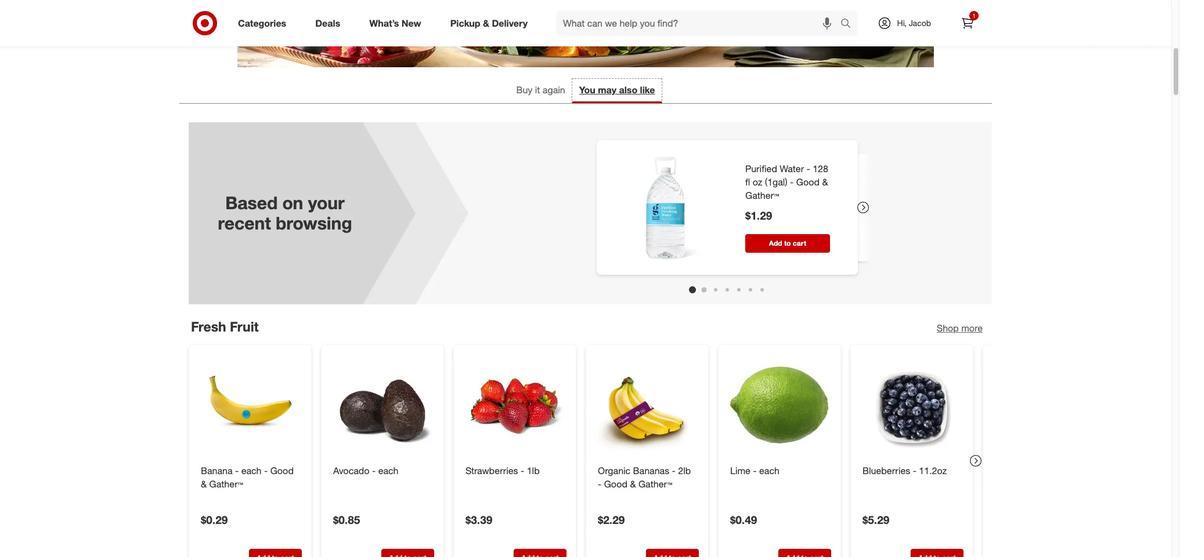 Task type: locate. For each thing, give the bounding box(es) containing it.
& down 128
[[822, 176, 828, 188]]

-
[[807, 163, 810, 175], [790, 176, 794, 188], [235, 465, 239, 477], [264, 465, 268, 477], [372, 465, 376, 477], [521, 465, 524, 477], [672, 465, 676, 477], [753, 465, 757, 477], [913, 465, 917, 477], [598, 479, 602, 490]]

fresh fruit
[[191, 319, 259, 335]]

avocado - each
[[333, 465, 399, 477]]

categories link
[[228, 10, 301, 36]]

dish up for less image
[[237, 0, 934, 68]]

organic bananas - 2lb - good & gather™ image
[[596, 354, 699, 458], [596, 354, 699, 458]]

deals
[[315, 17, 340, 29]]

also
[[619, 84, 638, 96]]

$0.49
[[730, 514, 757, 527]]

gather™
[[745, 189, 779, 201], [209, 479, 243, 490], [639, 479, 672, 490]]

recent
[[218, 212, 271, 234]]

purified water - 128 fl oz (1gal) - good & gather™ image
[[606, 150, 722, 266], [606, 150, 722, 266]]

good inside purified water - 128 fl oz (1gal) - good & gather™
[[796, 176, 820, 188]]

2 horizontal spatial gather™
[[745, 189, 779, 201]]

1 horizontal spatial gather™
[[639, 479, 672, 490]]

shop more button
[[937, 322, 983, 335]]

each right banana
[[241, 465, 262, 477]]

& inside organic bananas - 2lb - good & gather™
[[630, 479, 636, 490]]

3 each from the left
[[759, 465, 780, 477]]

2 horizontal spatial good
[[796, 176, 820, 188]]

strawberries - 1lb image
[[463, 354, 567, 458], [463, 354, 567, 458]]

add to cart button
[[745, 235, 830, 253]]

you may also like
[[579, 84, 655, 96]]

categories
[[238, 17, 286, 29]]

deals link
[[305, 10, 355, 36]]

$0.85
[[333, 514, 360, 527]]

purified water - 128 fl oz (1gal) - good & gather™
[[745, 163, 828, 201]]

1 horizontal spatial each
[[378, 465, 399, 477]]

buy it again
[[516, 84, 565, 96]]

oz
[[753, 176, 762, 188]]

gather™ inside organic bananas - 2lb - good & gather™
[[639, 479, 672, 490]]

shop more
[[937, 323, 983, 334]]

you
[[579, 84, 595, 96]]

blueberries - 11.2oz image
[[860, 354, 964, 458], [860, 354, 964, 458]]

avocado
[[333, 465, 370, 477]]

$5.29
[[863, 514, 890, 527]]

& down bananas
[[630, 479, 636, 490]]

& down banana
[[201, 479, 207, 490]]

lime - each link
[[730, 465, 829, 478]]

organic
[[598, 465, 631, 477]]

0 horizontal spatial good
[[270, 465, 294, 477]]

strawberries
[[466, 465, 518, 477]]

$2.29
[[598, 514, 625, 527]]

avocado - each image
[[331, 354, 434, 458], [331, 354, 434, 458]]

new
[[402, 17, 421, 29]]

$0.29
[[201, 514, 228, 527]]

good
[[796, 176, 820, 188], [270, 465, 294, 477], [604, 479, 628, 490]]

it
[[535, 84, 540, 96]]

1 horizontal spatial good
[[604, 479, 628, 490]]

11.2oz
[[919, 465, 947, 477]]

each
[[241, 465, 262, 477], [378, 465, 399, 477], [759, 465, 780, 477]]

buy
[[516, 84, 533, 96]]

what's new link
[[359, 10, 436, 36]]

$3.39
[[466, 514, 492, 527]]

buy it again link
[[509, 79, 572, 103]]

gather™ down bananas
[[639, 479, 672, 490]]

strawberries - 1lb
[[466, 465, 540, 477]]

0 horizontal spatial each
[[241, 465, 262, 477]]

organic bananas - 2lb - good & gather™
[[598, 465, 691, 490]]

0 vertical spatial good
[[796, 176, 820, 188]]

jacob
[[909, 18, 931, 28]]

lime - each image
[[728, 354, 831, 458], [728, 354, 831, 458]]

2 each from the left
[[378, 465, 399, 477]]

1 each from the left
[[241, 465, 262, 477]]

each right lime
[[759, 465, 780, 477]]

strawberries - 1lb link
[[466, 465, 564, 478]]

add
[[769, 239, 782, 248]]

0 horizontal spatial gather™
[[209, 479, 243, 490]]

lime - each
[[730, 465, 780, 477]]

&
[[483, 17, 489, 29], [822, 176, 828, 188], [201, 479, 207, 490], [630, 479, 636, 490]]

128
[[813, 163, 828, 175]]

1 vertical spatial good
[[270, 465, 294, 477]]

2 horizontal spatial each
[[759, 465, 780, 477]]

shop
[[937, 323, 959, 334]]

banana - each - good & gather™ image
[[199, 354, 302, 458], [199, 354, 302, 458]]

good inside organic bananas - 2lb - good & gather™
[[604, 479, 628, 490]]

bananas
[[633, 465, 669, 477]]

each inside banana - each - good & gather™
[[241, 465, 262, 477]]

gather™ down oz
[[745, 189, 779, 201]]

2 vertical spatial good
[[604, 479, 628, 490]]

based on your recent browsing
[[218, 192, 352, 234]]

what's new
[[369, 17, 421, 29]]

to
[[784, 239, 791, 248]]

each right avocado
[[378, 465, 399, 477]]

pickup
[[450, 17, 480, 29]]

gather™ down banana
[[209, 479, 243, 490]]

1 link
[[955, 10, 981, 36]]

based
[[225, 192, 278, 214]]



Task type: vqa. For each thing, say whether or not it's contained in the screenshot.


Task type: describe. For each thing, give the bounding box(es) containing it.
each for $0.29
[[241, 465, 262, 477]]

fresh
[[191, 319, 226, 335]]

gather™ inside purified water - 128 fl oz (1gal) - good & gather™
[[745, 189, 779, 201]]

fruit
[[230, 319, 259, 335]]

what's
[[369, 17, 399, 29]]

cart
[[793, 239, 806, 248]]

each for $0.85
[[378, 465, 399, 477]]

gather™ inside banana - each - good & gather™
[[209, 479, 243, 490]]

avocado - each link
[[333, 465, 432, 478]]

& inside purified water - 128 fl oz (1gal) - good & gather™
[[822, 176, 828, 188]]

you may also like link
[[572, 79, 662, 103]]

fl
[[745, 176, 750, 188]]

on
[[282, 192, 303, 214]]

banana - each - good & gather™ link
[[201, 465, 300, 491]]

lime
[[730, 465, 751, 477]]

good inside banana - each - good & gather™
[[270, 465, 294, 477]]

$1.29 add to cart
[[745, 209, 806, 248]]

like
[[640, 84, 655, 96]]

2lb
[[678, 465, 691, 477]]

1
[[973, 12, 976, 19]]

again
[[543, 84, 565, 96]]

banana - each - good & gather™
[[201, 465, 294, 490]]

browsing
[[276, 212, 352, 234]]

purified water - 128 fl oz (1gal) - good & gather™ link
[[745, 162, 830, 202]]

pickup & delivery
[[450, 17, 528, 29]]

blueberries - 11.2oz
[[863, 465, 947, 477]]

delivery
[[492, 17, 528, 29]]

hi,
[[897, 18, 907, 28]]

What can we help you find? suggestions appear below search field
[[556, 10, 843, 36]]

$1.29
[[745, 209, 772, 222]]

search
[[835, 18, 863, 30]]

more
[[961, 323, 983, 334]]

banana
[[201, 465, 233, 477]]

purified
[[745, 163, 777, 175]]

water
[[780, 163, 804, 175]]

each for $0.49
[[759, 465, 780, 477]]

may
[[598, 84, 617, 96]]

& right pickup
[[483, 17, 489, 29]]

blueberries - 11.2oz link
[[863, 465, 961, 478]]

hi, jacob
[[897, 18, 931, 28]]

search button
[[835, 10, 863, 38]]

(1gal)
[[765, 176, 788, 188]]

your
[[308, 192, 345, 214]]

organic bananas - 2lb - good & gather™ link
[[598, 465, 697, 491]]

blueberries
[[863, 465, 910, 477]]

pickup & delivery link
[[440, 10, 542, 36]]

1lb
[[527, 465, 540, 477]]

& inside banana - each - good & gather™
[[201, 479, 207, 490]]



